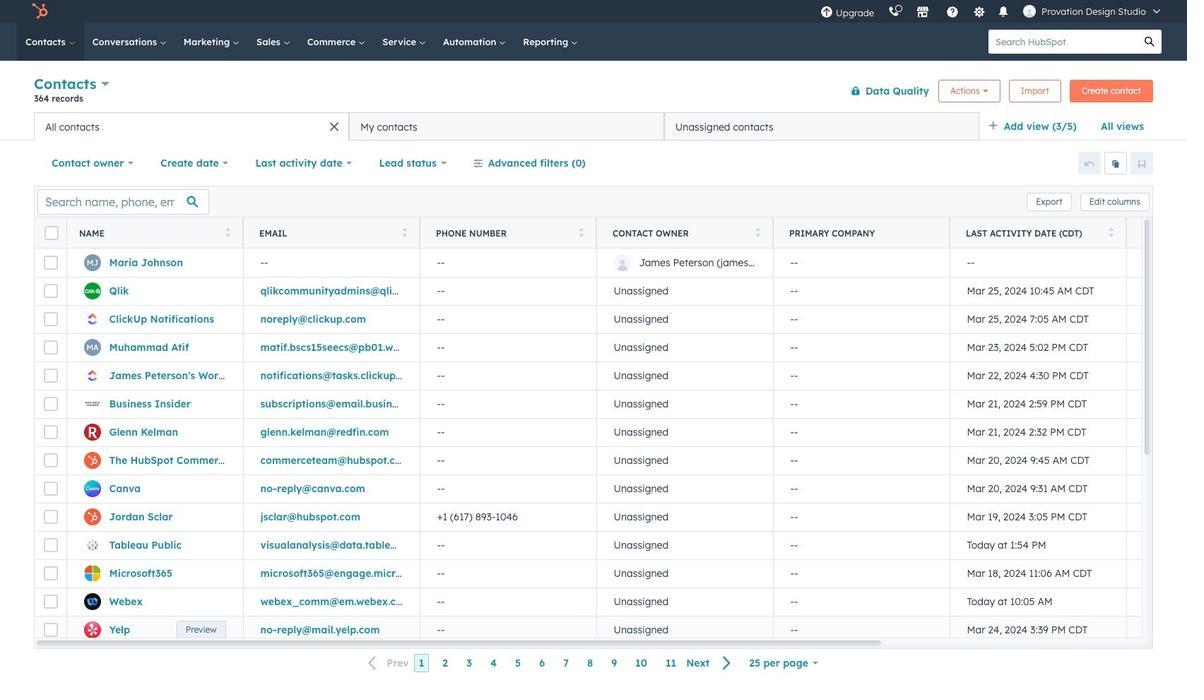 Task type: describe. For each thing, give the bounding box(es) containing it.
2 press to sort. image from the left
[[1108, 227, 1114, 237]]

1 press to sort. element from the left
[[225, 227, 230, 239]]

Search name, phone, email addresses, or company search field
[[37, 189, 209, 214]]

4 press to sort. element from the left
[[755, 227, 760, 239]]

5 press to sort. element from the left
[[1108, 227, 1114, 239]]

1 press to sort. image from the left
[[402, 227, 407, 237]]

3 press to sort. image from the left
[[755, 227, 760, 237]]

james peterson image
[[1023, 5, 1036, 18]]

1 press to sort. image from the left
[[225, 227, 230, 237]]

2 press to sort. image from the left
[[578, 227, 584, 237]]



Task type: locate. For each thing, give the bounding box(es) containing it.
3 press to sort. element from the left
[[578, 227, 584, 239]]

1 horizontal spatial press to sort. image
[[1108, 227, 1114, 237]]

2 press to sort. element from the left
[[402, 227, 407, 239]]

menu
[[813, 0, 1170, 23]]

press to sort. image
[[402, 227, 407, 237], [578, 227, 584, 237], [755, 227, 760, 237]]

marketplaces image
[[917, 6, 929, 19]]

0 horizontal spatial press to sort. image
[[402, 227, 407, 237]]

column header
[[773, 218, 950, 249]]

2 horizontal spatial press to sort. image
[[755, 227, 760, 237]]

Search HubSpot search field
[[989, 30, 1138, 54]]

press to sort. element
[[225, 227, 230, 239], [402, 227, 407, 239], [578, 227, 584, 239], [755, 227, 760, 239], [1108, 227, 1114, 239]]

pagination navigation
[[360, 654, 740, 673]]

press to sort. image
[[225, 227, 230, 237], [1108, 227, 1114, 237]]

1 horizontal spatial press to sort. image
[[578, 227, 584, 237]]

banner
[[34, 72, 1153, 112]]

0 horizontal spatial press to sort. image
[[225, 227, 230, 237]]



Task type: vqa. For each thing, say whether or not it's contained in the screenshot.
Search HubSpot search box
yes



